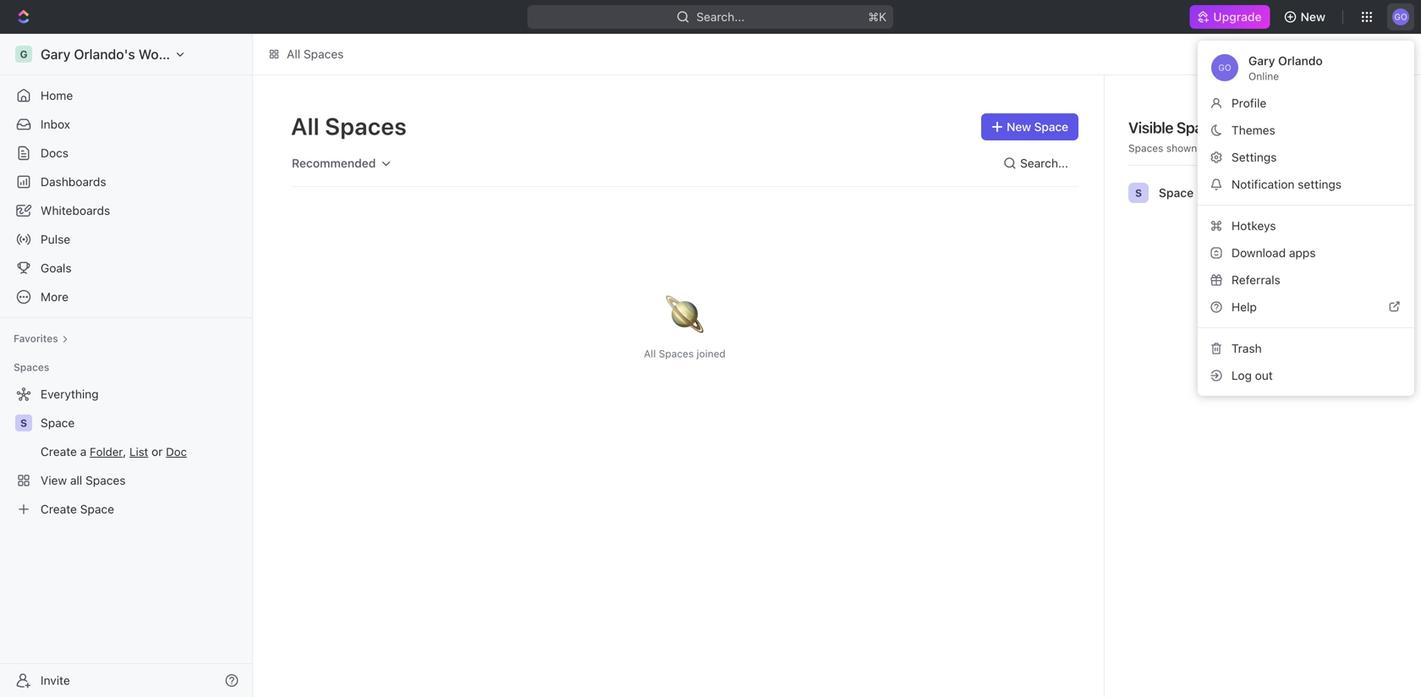 Task type: describe. For each thing, give the bounding box(es) containing it.
visible
[[1128, 118, 1173, 137]]

all spaces joined
[[644, 348, 726, 360]]

search... inside button
[[1020, 156, 1068, 170]]

gary
[[1249, 54, 1275, 68]]

trash button
[[1205, 335, 1408, 362]]

invite
[[41, 673, 70, 687]]

settings
[[1298, 177, 1342, 191]]

hotkeys
[[1232, 219, 1276, 233]]

profile
[[1232, 96, 1267, 110]]

orlando
[[1278, 54, 1323, 68]]

pulse
[[41, 232, 70, 246]]

space link
[[41, 409, 242, 436]]

go button
[[1387, 3, 1414, 30]]

in
[[1200, 142, 1209, 154]]

s for top space, , element
[[1135, 187, 1142, 199]]

0 vertical spatial search...
[[697, 10, 745, 24]]

home
[[41, 88, 73, 102]]

0 vertical spatial all spaces
[[287, 47, 344, 61]]

search... button
[[997, 150, 1079, 177]]

notification settings button
[[1205, 171, 1408, 198]]

0 vertical spatial all
[[287, 47, 300, 61]]

notification settings
[[1232, 177, 1342, 191]]

inbox link
[[7, 111, 245, 138]]

spaces inside sidebar navigation
[[14, 361, 49, 373]]

whiteboards
[[41, 203, 110, 217]]

s for space, , element in the sidebar navigation
[[20, 417, 27, 429]]

new space button
[[981, 113, 1079, 140]]

space inside "link"
[[41, 416, 75, 430]]

dashboards
[[41, 175, 106, 189]]

visible spaces spaces shown in your left sidebar.
[[1128, 118, 1292, 154]]

whiteboards link
[[7, 197, 245, 224]]

download apps button
[[1205, 239, 1408, 266]]

referrals
[[1232, 273, 1281, 287]]

upgrade link
[[1190, 5, 1270, 29]]

sidebar.
[[1254, 142, 1292, 154]]

gary orlando online
[[1249, 54, 1323, 82]]

settings
[[1232, 150, 1277, 164]]

1 vertical spatial go
[[1218, 63, 1231, 72]]

2 vertical spatial all
[[644, 348, 656, 360]]

online
[[1249, 70, 1279, 82]]

joined
[[697, 348, 726, 360]]

space, , element inside sidebar navigation
[[15, 415, 32, 431]]

referrals button
[[1205, 266, 1408, 294]]

2 horizontal spatial space
[[1159, 186, 1194, 200]]



Task type: locate. For each thing, give the bounding box(es) containing it.
dashboards link
[[7, 168, 245, 195]]

1 horizontal spatial s
[[1135, 187, 1142, 199]]

1 vertical spatial s
[[20, 417, 27, 429]]

1 vertical spatial all
[[291, 112, 320, 140]]

1 vertical spatial space, , element
[[15, 415, 32, 431]]

0 horizontal spatial space
[[41, 416, 75, 430]]

new up orlando at right
[[1301, 10, 1326, 24]]

themes
[[1232, 123, 1275, 137]]

0 horizontal spatial search...
[[697, 10, 745, 24]]

download apps
[[1232, 246, 1316, 260]]

log out
[[1232, 368, 1273, 382]]

space, , element
[[1128, 183, 1149, 203], [15, 415, 32, 431]]

spaces
[[304, 47, 344, 61], [325, 112, 407, 140], [1177, 118, 1226, 137], [1128, 142, 1164, 154], [659, 348, 694, 360], [14, 361, 49, 373]]

0 horizontal spatial go
[[1218, 63, 1231, 72]]

out
[[1255, 368, 1273, 382]]

0 vertical spatial go
[[1394, 12, 1407, 21]]

1 vertical spatial search...
[[1020, 156, 1068, 170]]

help button
[[1205, 294, 1408, 321]]

inbox
[[41, 117, 70, 131]]

1 vertical spatial all spaces
[[291, 112, 407, 140]]

new for new space
[[1007, 120, 1031, 134]]

log out button
[[1205, 362, 1408, 389]]

new
[[1301, 10, 1326, 24], [1007, 120, 1031, 134]]

s inside navigation
[[20, 417, 27, 429]]

hotkeys button
[[1205, 212, 1408, 239]]

space inside button
[[1034, 120, 1068, 134]]

sidebar navigation
[[0, 34, 253, 697]]

left
[[1235, 142, 1251, 154]]

upgrade
[[1213, 10, 1262, 24]]

help
[[1232, 300, 1257, 314]]

1 vertical spatial space
[[1159, 186, 1194, 200]]

0 horizontal spatial space, , element
[[15, 415, 32, 431]]

0 horizontal spatial s
[[20, 417, 27, 429]]

log
[[1232, 368, 1252, 382]]

space
[[1034, 120, 1068, 134], [1159, 186, 1194, 200], [41, 416, 75, 430]]

themes button
[[1205, 117, 1408, 144]]

1 horizontal spatial space, , element
[[1128, 183, 1149, 203]]

1 vertical spatial new
[[1007, 120, 1031, 134]]

go
[[1394, 12, 1407, 21], [1218, 63, 1231, 72]]

0 vertical spatial space, , element
[[1128, 183, 1149, 203]]

shown
[[1166, 142, 1197, 154]]

all spaces
[[287, 47, 344, 61], [291, 112, 407, 140]]

⌘k
[[868, 10, 887, 24]]

docs link
[[7, 140, 245, 167]]

all
[[287, 47, 300, 61], [291, 112, 320, 140], [644, 348, 656, 360]]

your
[[1211, 142, 1232, 154]]

1 horizontal spatial go
[[1394, 12, 1407, 21]]

new up the search... button
[[1007, 120, 1031, 134]]

goals link
[[7, 255, 245, 282]]

go inside dropdown button
[[1394, 12, 1407, 21]]

1 horizontal spatial new
[[1301, 10, 1326, 24]]

favorites
[[14, 332, 58, 344]]

trash
[[1232, 341, 1262, 355]]

profile button
[[1205, 90, 1408, 117]]

0 vertical spatial new
[[1301, 10, 1326, 24]]

goals
[[41, 261, 72, 275]]

0 vertical spatial s
[[1135, 187, 1142, 199]]

1 horizontal spatial space
[[1034, 120, 1068, 134]]

favorites button
[[7, 328, 75, 349]]

pulse link
[[7, 226, 245, 253]]

new button
[[1277, 3, 1336, 30]]

new for new
[[1301, 10, 1326, 24]]

s
[[1135, 187, 1142, 199], [20, 417, 27, 429]]

1 horizontal spatial search...
[[1020, 156, 1068, 170]]

0 horizontal spatial new
[[1007, 120, 1031, 134]]

docs
[[41, 146, 69, 160]]

apps
[[1289, 246, 1316, 260]]

home link
[[7, 82, 245, 109]]

new space
[[1007, 120, 1068, 134]]

0 vertical spatial space
[[1034, 120, 1068, 134]]

download
[[1232, 246, 1286, 260]]

2 vertical spatial space
[[41, 416, 75, 430]]

settings button
[[1205, 144, 1408, 171]]

search...
[[697, 10, 745, 24], [1020, 156, 1068, 170]]

notification
[[1232, 177, 1295, 191]]



Task type: vqa. For each thing, say whether or not it's contained in the screenshot.
Dashboards
yes



